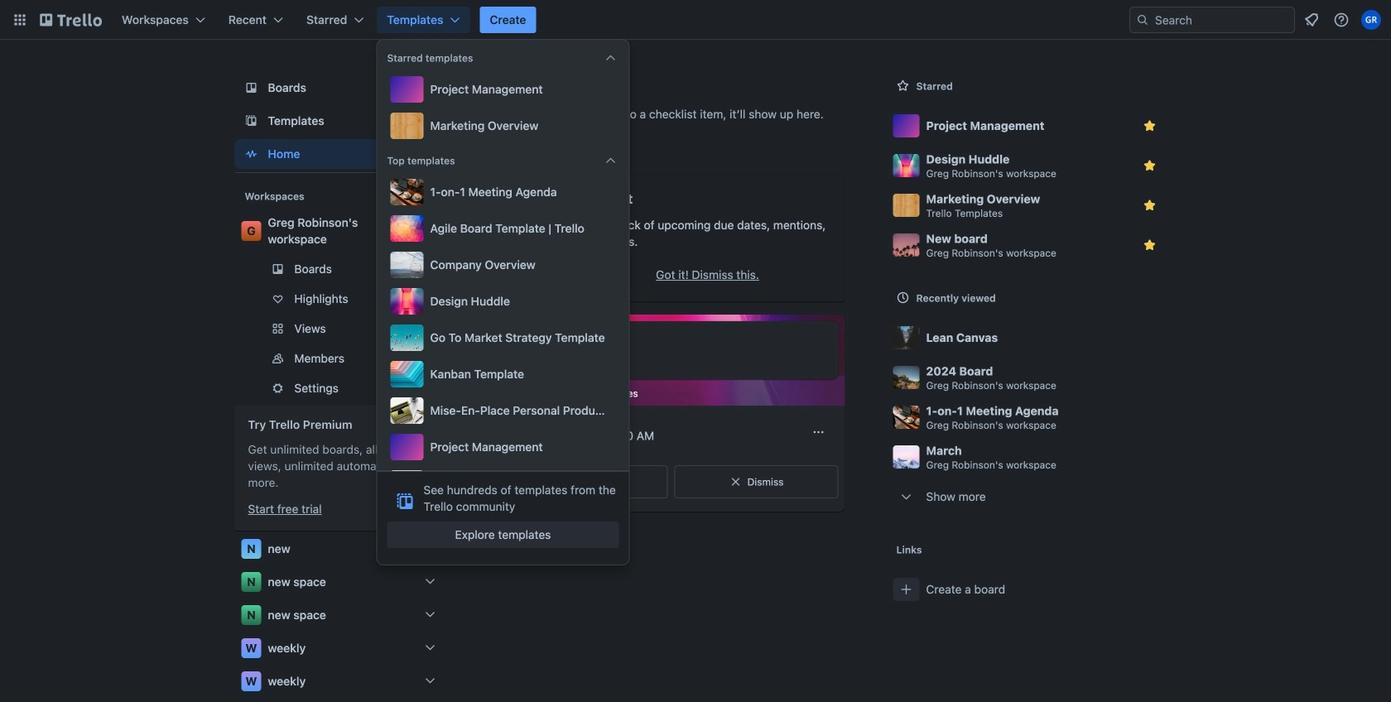 Task type: locate. For each thing, give the bounding box(es) containing it.
primary element
[[0, 0, 1392, 40]]

1 vertical spatial menu
[[387, 176, 619, 570]]

1 menu from the top
[[387, 73, 619, 143]]

collapse image
[[604, 154, 618, 167]]

Search field
[[1150, 8, 1295, 31]]

board image
[[242, 78, 261, 98]]

search image
[[1137, 13, 1150, 27]]

menu
[[387, 73, 619, 143], [387, 176, 619, 570]]

0 vertical spatial menu
[[387, 73, 619, 143]]

greg robinson (gregrobinson96) image
[[1362, 10, 1382, 30]]

template board image
[[242, 111, 261, 131]]

menu for collapse image
[[387, 73, 619, 143]]

2 menu from the top
[[387, 176, 619, 570]]

click to unstar new board. it will be removed from your starred list. image
[[1142, 237, 1159, 254]]



Task type: describe. For each thing, give the bounding box(es) containing it.
click to unstar marketing overview. it will be removed from your starred list. image
[[1142, 197, 1159, 214]]

click to unstar design huddle. it will be removed from your starred list. image
[[1142, 157, 1159, 174]]

click to unstar project management. it will be removed from your starred list. image
[[1142, 118, 1159, 134]]

menu for collapse icon
[[387, 176, 619, 570]]

open information menu image
[[1334, 12, 1350, 28]]

0 notifications image
[[1302, 10, 1322, 30]]

home image
[[242, 144, 261, 164]]

add image
[[420, 349, 440, 369]]

back to home image
[[40, 7, 102, 33]]

collapse image
[[604, 51, 618, 65]]



Task type: vqa. For each thing, say whether or not it's contained in the screenshot.
2nd sm icon from right
no



